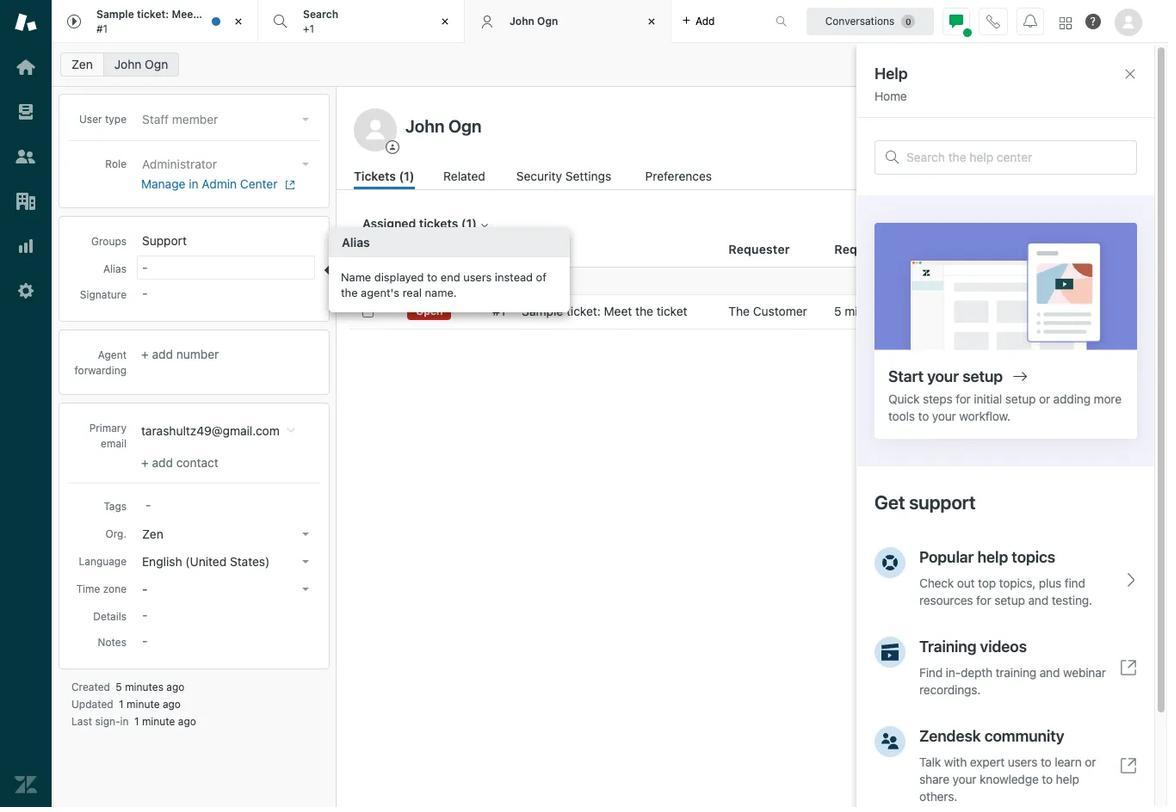 Task type: vqa. For each thing, say whether or not it's contained in the screenshot.
Close image corresponding to tab containing Search
yes



Task type: locate. For each thing, give the bounding box(es) containing it.
0 vertical spatial add
[[696, 14, 715, 27]]

in right last
[[120, 716, 129, 729]]

1 horizontal spatial (1)
[[462, 216, 477, 231]]

security settings link
[[517, 167, 617, 189]]

ticket inside grid
[[405, 242, 442, 256]]

instead
[[495, 271, 533, 285], [495, 271, 533, 285]]

arrow down image for -
[[302, 588, 309, 592]]

0 horizontal spatial john
[[114, 57, 142, 71]]

displayed
[[375, 271, 424, 285], [375, 271, 424, 285]]

sample inside grid
[[522, 304, 563, 319]]

0 vertical spatial ticket
[[1067, 118, 1101, 133]]

1 horizontal spatial sample
[[522, 304, 563, 319]]

close image inside john ogn tab
[[643, 13, 661, 30]]

grid
[[337, 233, 1127, 808]]

support inside grid
[[1046, 304, 1091, 319]]

+ left new
[[1028, 118, 1035, 133]]

john ogn inside john ogn 'link'
[[114, 57, 168, 71]]

0 horizontal spatial support
[[142, 233, 187, 248]]

1 horizontal spatial open
[[447, 274, 474, 287]]

add
[[696, 14, 715, 27], [152, 347, 173, 362], [152, 456, 173, 470]]

1 vertical spatial updated
[[71, 698, 113, 711]]

1 tab from the left
[[52, 0, 258, 43]]

2 arrow down image from the top
[[302, 163, 309, 166]]

the inside grid
[[636, 304, 654, 319]]

1 horizontal spatial john
[[510, 14, 535, 27]]

ogn up secondary "element"
[[537, 14, 558, 27]]

#1
[[96, 22, 108, 35], [493, 304, 506, 319]]

ticket down assigned tickets (1) on the left top of page
[[405, 242, 442, 256]]

1 vertical spatial in
[[120, 716, 129, 729]]

1 vertical spatial ogn
[[145, 57, 168, 71]]

0 horizontal spatial zen
[[71, 57, 93, 71]]

0 vertical spatial in
[[189, 177, 199, 191]]

support down group
[[1046, 304, 1091, 319]]

0 vertical spatial john
[[510, 14, 535, 27]]

created 5 minutes ago updated 1 minute ago last sign-in 1 minute ago
[[71, 681, 196, 729]]

status
[[363, 274, 394, 287]]

details
[[93, 611, 127, 624]]

0 vertical spatial updated
[[941, 242, 992, 256]]

arrow down image for zen
[[302, 533, 309, 537]]

ticket inside grid
[[657, 304, 688, 319]]

0 vertical spatial ticket
[[219, 8, 248, 21]]

zen up user
[[71, 57, 93, 71]]

close image left add popup button
[[643, 13, 661, 30]]

grid containing ticket status
[[337, 233, 1127, 808]]

ticket: down subject
[[567, 304, 601, 319]]

0 vertical spatial ogn
[[537, 14, 558, 27]]

open
[[447, 274, 474, 287], [416, 305, 443, 318]]

1 horizontal spatial ticket
[[1067, 118, 1101, 133]]

close image
[[230, 13, 247, 30], [643, 13, 661, 30]]

1 vertical spatial (1)
[[462, 216, 477, 231]]

0 horizontal spatial ticket
[[219, 8, 248, 21]]

contact
[[176, 456, 219, 470]]

0 vertical spatial sample
[[96, 8, 134, 21]]

1 vertical spatial john ogn
[[114, 57, 168, 71]]

0 horizontal spatial john ogn
[[114, 57, 168, 71]]

of
[[536, 271, 547, 285], [536, 271, 547, 285]]

1 vertical spatial ticket
[[657, 304, 688, 319]]

sample
[[96, 8, 134, 21], [522, 304, 563, 319]]

0 horizontal spatial ticket:
[[137, 8, 169, 21]]

0 vertical spatial ticket:
[[137, 8, 169, 21]]

0 vertical spatial open
[[447, 274, 474, 287]]

1 vertical spatial sample
[[522, 304, 563, 319]]

arrow down image inside - button
[[302, 588, 309, 592]]

1 vertical spatial arrow down image
[[302, 163, 309, 166]]

name
[[341, 271, 371, 285], [341, 271, 371, 285]]

1 horizontal spatial ticket:
[[567, 304, 601, 319]]

0 horizontal spatial ogn
[[145, 57, 168, 71]]

None text field
[[400, 113, 1012, 139]]

3 arrow down image from the top
[[302, 561, 309, 564]]

the inside sample ticket: meet the ticket #1
[[200, 8, 217, 21]]

ticket: inside sample ticket: meet the ticket #1
[[137, 8, 169, 21]]

agent's
[[361, 286, 400, 300], [361, 286, 400, 300]]

0 horizontal spatial open
[[416, 305, 443, 318]]

john inside tab
[[510, 14, 535, 27]]

1
[[119, 698, 124, 711], [134, 716, 139, 729]]

ogn inside 'link'
[[145, 57, 168, 71]]

None checkbox
[[363, 306, 374, 317]]

john ogn
[[510, 14, 558, 27], [114, 57, 168, 71]]

support right groups at left top
[[142, 233, 187, 248]]

tab
[[52, 0, 258, 43], [258, 0, 465, 43]]

Select All Tickets checkbox
[[363, 244, 374, 255]]

ticket: inside grid
[[567, 304, 601, 319]]

1 arrow down image from the top
[[302, 533, 309, 537]]

0 horizontal spatial meet
[[172, 8, 197, 21]]

arrow down image for english (united states)
[[302, 561, 309, 564]]

none checkbox inside grid
[[363, 306, 374, 317]]

0 horizontal spatial minutes
[[125, 681, 164, 694]]

1 vertical spatial arrow down image
[[302, 588, 309, 592]]

minute
[[127, 698, 160, 711], [142, 716, 175, 729]]

agent forwarding
[[74, 349, 127, 377]]

users
[[464, 271, 492, 285], [464, 271, 492, 285]]

0 horizontal spatial sample
[[96, 8, 134, 21]]

1 vertical spatial support
[[1046, 304, 1091, 319]]

0 vertical spatial #1
[[96, 22, 108, 35]]

1 horizontal spatial updated
[[941, 242, 992, 256]]

minute down notes
[[127, 698, 160, 711]]

ogn down sample ticket: meet the ticket #1
[[145, 57, 168, 71]]

1 right sign- on the bottom of the page
[[134, 716, 139, 729]]

#1 down id
[[493, 304, 506, 319]]

search +1
[[303, 8, 339, 35]]

1 horizontal spatial 5 minutes ago
[[940, 304, 1019, 319]]

2 vertical spatial add
[[152, 456, 173, 470]]

open down category at the left of page
[[416, 305, 443, 318]]

0 vertical spatial zen
[[71, 57, 93, 71]]

meet for sample ticket: meet the ticket
[[604, 304, 632, 319]]

sample up john ogn 'link'
[[96, 8, 134, 21]]

arrow down image down english (united states) button
[[302, 588, 309, 592]]

5 inside created 5 minutes ago updated 1 minute ago last sign-in 1 minute ago
[[116, 681, 122, 694]]

0 vertical spatial arrow down image
[[302, 118, 309, 121]]

category
[[397, 274, 441, 287]]

staff member button
[[137, 108, 316, 132]]

0 horizontal spatial close image
[[230, 13, 247, 30]]

administrator
[[142, 157, 217, 171]]

#1 up zen link
[[96, 22, 108, 35]]

zen up "english"
[[142, 527, 163, 542]]

1 horizontal spatial zen
[[142, 527, 163, 542]]

1 vertical spatial +
[[141, 347, 149, 362]]

2 tab from the left
[[258, 0, 465, 43]]

add for add number
[[152, 347, 173, 362]]

1 arrow down image from the top
[[302, 118, 309, 121]]

end
[[441, 271, 460, 285], [441, 271, 460, 285]]

1 up sign- on the bottom of the page
[[119, 698, 124, 711]]

sample inside sample ticket: meet the ticket #1
[[96, 8, 134, 21]]

1 horizontal spatial 1
[[134, 716, 139, 729]]

+ add contact
[[141, 456, 219, 470]]

1 horizontal spatial ticket
[[657, 304, 688, 319]]

john
[[510, 14, 535, 27], [114, 57, 142, 71]]

0 horizontal spatial 1
[[119, 698, 124, 711]]

ticket inside sample ticket: meet the ticket #1
[[219, 8, 248, 21]]

1 vertical spatial john
[[114, 57, 142, 71]]

zendesk support image
[[15, 11, 37, 34]]

1 vertical spatial #1
[[493, 304, 506, 319]]

ticket
[[1067, 118, 1101, 133], [405, 242, 442, 256]]

add inside popup button
[[696, 14, 715, 27]]

member
[[172, 112, 218, 127]]

+ left contact at bottom left
[[141, 456, 149, 470]]

notifications image
[[1024, 14, 1038, 28]]

meet inside 'sample ticket: meet the ticket' link
[[604, 304, 632, 319]]

1 vertical spatial add
[[152, 347, 173, 362]]

1 horizontal spatial meet
[[604, 304, 632, 319]]

ticket
[[219, 8, 248, 21], [657, 304, 688, 319]]

1 vertical spatial ticket
[[405, 242, 442, 256]]

new
[[1039, 118, 1063, 133]]

0 horizontal spatial 5
[[116, 681, 122, 694]]

+1
[[303, 22, 314, 35]]

+ inside + new ticket button
[[1028, 118, 1035, 133]]

+ right agent
[[141, 347, 149, 362]]

arrow down image inside staff member button
[[302, 118, 309, 121]]

updated
[[941, 242, 992, 256], [71, 698, 113, 711]]

meet
[[172, 8, 197, 21], [604, 304, 632, 319]]

meet inside sample ticket: meet the ticket #1
[[172, 8, 197, 21]]

:
[[441, 274, 444, 287]]

1 vertical spatial 1
[[134, 716, 139, 729]]

5 minutes ago
[[835, 304, 913, 319], [940, 304, 1019, 319]]

ogn
[[537, 14, 558, 27], [145, 57, 168, 71]]

arrow down image
[[302, 118, 309, 121], [302, 163, 309, 166], [302, 561, 309, 564]]

conversations button
[[807, 7, 934, 35]]

0 vertical spatial john ogn
[[510, 14, 558, 27]]

ticket right new
[[1067, 118, 1101, 133]]

tags
[[104, 500, 127, 513]]

john right zen link
[[114, 57, 142, 71]]

2 vertical spatial arrow down image
[[302, 561, 309, 564]]

(1) up status
[[462, 216, 477, 231]]

the
[[200, 8, 217, 21], [341, 286, 358, 300], [341, 286, 358, 300], [636, 304, 654, 319]]

manage
[[141, 177, 186, 191]]

forwarding
[[74, 364, 127, 377]]

last
[[71, 716, 92, 729]]

minute right sign- on the bottom of the page
[[142, 716, 175, 729]]

states)
[[230, 555, 270, 569]]

arrow down image
[[302, 533, 309, 537], [302, 588, 309, 592]]

0 horizontal spatial 5 minutes ago
[[835, 304, 913, 319]]

requester
[[729, 242, 790, 256]]

views image
[[15, 101, 37, 123]]

get started image
[[15, 56, 37, 78]]

organizations image
[[15, 190, 37, 213]]

center
[[240, 177, 278, 191]]

sample down subject
[[522, 304, 563, 319]]

1 vertical spatial zen
[[142, 527, 163, 542]]

0 horizontal spatial #1
[[96, 22, 108, 35]]

zen inside button
[[142, 527, 163, 542]]

(1) right tickets
[[399, 169, 415, 183]]

close image left +1
[[230, 13, 247, 30]]

requested
[[835, 242, 899, 256]]

0 vertical spatial meet
[[172, 8, 197, 21]]

alias
[[342, 236, 370, 250], [342, 236, 370, 250], [103, 263, 127, 276]]

john right close image
[[510, 14, 535, 27]]

get help image
[[1086, 14, 1102, 29]]

arrow down image inside administrator button
[[302, 163, 309, 166]]

2 arrow down image from the top
[[302, 588, 309, 592]]

2 vertical spatial +
[[141, 456, 149, 470]]

2 horizontal spatial minutes
[[951, 304, 995, 319]]

user
[[79, 113, 102, 126]]

0 vertical spatial arrow down image
[[302, 533, 309, 537]]

ticket for sample ticket: meet the ticket #1
[[219, 8, 248, 21]]

support
[[142, 233, 187, 248], [1046, 304, 1091, 319]]

john ogn tab
[[465, 0, 672, 43]]

5
[[835, 304, 842, 319], [940, 304, 948, 319], [116, 681, 122, 694]]

in down administrator
[[189, 177, 199, 191]]

0 horizontal spatial ticket
[[405, 242, 442, 256]]

john ogn link
[[103, 53, 179, 77]]

1 vertical spatial meet
[[604, 304, 632, 319]]

sample for sample ticket: meet the ticket #1
[[96, 8, 134, 21]]

1 horizontal spatial support
[[1046, 304, 1091, 319]]

1 horizontal spatial ogn
[[537, 14, 558, 27]]

sign-
[[95, 716, 120, 729]]

#1 inside sample ticket: meet the ticket #1
[[96, 22, 108, 35]]

0 horizontal spatial updated
[[71, 698, 113, 711]]

0 vertical spatial +
[[1028, 118, 1035, 133]]

open right :
[[447, 274, 474, 287]]

1 horizontal spatial in
[[189, 177, 199, 191]]

ticket: up john ogn 'link'
[[137, 8, 169, 21]]

the customer
[[729, 304, 808, 319]]

status category : open
[[363, 274, 474, 287]]

1 horizontal spatial john ogn
[[510, 14, 558, 27]]

close image
[[437, 13, 454, 30]]

name.
[[425, 286, 457, 300], [425, 286, 457, 300]]

2 close image from the left
[[643, 13, 661, 30]]

secondary element
[[52, 47, 1169, 82]]

0 horizontal spatial in
[[120, 716, 129, 729]]

1 vertical spatial ticket:
[[567, 304, 601, 319]]

0 horizontal spatial (1)
[[399, 169, 415, 183]]

arrow down image down - 'field'
[[302, 533, 309, 537]]

arrow down image inside the zen button
[[302, 533, 309, 537]]

arrow down image inside english (united states) button
[[302, 561, 309, 564]]

1 horizontal spatial close image
[[643, 13, 661, 30]]

- field
[[139, 496, 316, 515]]

to
[[427, 271, 438, 285], [427, 271, 438, 285]]



Task type: describe. For each thing, give the bounding box(es) containing it.
ticket inside + new ticket button
[[1067, 118, 1101, 133]]

conversations
[[826, 14, 895, 27]]

admin
[[202, 177, 237, 191]]

+ new ticket
[[1028, 118, 1101, 133]]

ticket status
[[405, 242, 483, 256]]

0 vertical spatial minute
[[127, 698, 160, 711]]

user type
[[79, 113, 127, 126]]

preferences
[[646, 169, 712, 183]]

security
[[517, 169, 562, 183]]

+ add number
[[141, 347, 219, 362]]

tab containing search
[[258, 0, 465, 43]]

customer
[[753, 304, 808, 319]]

updated inside created 5 minutes ago updated 1 minute ago last sign-in 1 minute ago
[[71, 698, 113, 711]]

staff member
[[142, 112, 218, 127]]

zen link
[[60, 53, 104, 77]]

agent
[[98, 349, 127, 362]]

time
[[76, 583, 100, 596]]

manage in admin center
[[141, 177, 278, 191]]

1 vertical spatial minute
[[142, 716, 175, 729]]

group
[[1047, 242, 1084, 256]]

ticket: for sample ticket: meet the ticket #1
[[137, 8, 169, 21]]

notes
[[98, 636, 127, 649]]

security settings
[[517, 169, 612, 183]]

english
[[142, 555, 182, 569]]

role
[[105, 158, 127, 171]]

add for add contact
[[152, 456, 173, 470]]

subject
[[522, 242, 568, 256]]

tickets
[[419, 216, 458, 231]]

created
[[71, 681, 110, 694]]

2 5 minutes ago from the left
[[940, 304, 1019, 319]]

signature
[[80, 288, 127, 301]]

sample ticket: meet the ticket link
[[522, 304, 688, 320]]

assigned tickets (1)
[[363, 216, 477, 231]]

tabs tab list
[[52, 0, 758, 43]]

in inside created 5 minutes ago updated 1 minute ago last sign-in 1 minute ago
[[120, 716, 129, 729]]

related
[[444, 169, 486, 183]]

tickets (1) link
[[354, 167, 415, 189]]

(united
[[185, 555, 227, 569]]

- button
[[137, 578, 316, 602]]

john ogn inside john ogn tab
[[510, 14, 558, 27]]

arrow down image for administrator
[[302, 163, 309, 166]]

settings
[[566, 169, 612, 183]]

english (united states) button
[[137, 550, 316, 574]]

email
[[101, 437, 127, 450]]

+ for + add contact
[[141, 456, 149, 470]]

zen button
[[137, 523, 316, 547]]

preferences link
[[646, 167, 716, 189]]

meet for sample ticket: meet the ticket #1
[[172, 8, 197, 21]]

time zone
[[76, 583, 127, 596]]

ogn inside tab
[[537, 14, 558, 27]]

+ for + new ticket
[[1028, 118, 1035, 133]]

john inside 'link'
[[114, 57, 142, 71]]

button displays agent's chat status as online. image
[[950, 14, 964, 28]]

language
[[79, 555, 127, 568]]

zendesk products image
[[1060, 17, 1072, 29]]

id
[[493, 242, 506, 256]]

1 5 minutes ago from the left
[[835, 304, 913, 319]]

primary
[[89, 422, 127, 435]]

assigned
[[363, 216, 416, 231]]

zen inside secondary "element"
[[71, 57, 93, 71]]

status
[[445, 242, 483, 256]]

zendesk image
[[15, 774, 37, 797]]

0 vertical spatial support
[[142, 233, 187, 248]]

tickets (1)
[[354, 169, 415, 183]]

zone
[[103, 583, 127, 596]]

ticket for sample ticket: meet the ticket
[[657, 304, 688, 319]]

manage in admin center link
[[141, 177, 309, 192]]

staff
[[142, 112, 169, 127]]

minutes inside created 5 minutes ago updated 1 minute ago last sign-in 1 minute ago
[[125, 681, 164, 694]]

-
[[142, 582, 148, 597]]

0 vertical spatial (1)
[[399, 169, 415, 183]]

tarashultz49@gmail.com
[[141, 424, 280, 438]]

+ new ticket button
[[1018, 113, 1110, 139]]

admin image
[[15, 280, 37, 302]]

english (united states)
[[142, 555, 270, 569]]

groups
[[91, 235, 127, 248]]

add button
[[672, 0, 726, 42]]

arrow down image for staff member
[[302, 118, 309, 121]]

tab containing sample ticket: meet the ticket
[[52, 0, 258, 43]]

tickets
[[354, 169, 396, 183]]

1 horizontal spatial #1
[[493, 304, 506, 319]]

0 vertical spatial 1
[[119, 698, 124, 711]]

search
[[303, 8, 339, 21]]

main element
[[0, 0, 52, 808]]

updated inside grid
[[941, 242, 992, 256]]

administrator button
[[137, 152, 316, 177]]

reporting image
[[15, 235, 37, 258]]

1 horizontal spatial 5
[[835, 304, 842, 319]]

primary email
[[89, 422, 127, 450]]

ticket: for sample ticket: meet the ticket
[[567, 304, 601, 319]]

customers image
[[15, 146, 37, 168]]

the
[[729, 304, 750, 319]]

2 horizontal spatial 5
[[940, 304, 948, 319]]

org.
[[105, 528, 127, 541]]

related link
[[444, 167, 488, 189]]

sample ticket: meet the ticket #1
[[96, 8, 248, 35]]

1 vertical spatial open
[[416, 305, 443, 318]]

sample ticket: meet the ticket
[[522, 304, 688, 319]]

sample for sample ticket: meet the ticket
[[522, 304, 563, 319]]

1 horizontal spatial minutes
[[845, 304, 889, 319]]

number
[[176, 347, 219, 362]]

type
[[105, 113, 127, 126]]

1 close image from the left
[[230, 13, 247, 30]]

+ for + add number
[[141, 347, 149, 362]]



